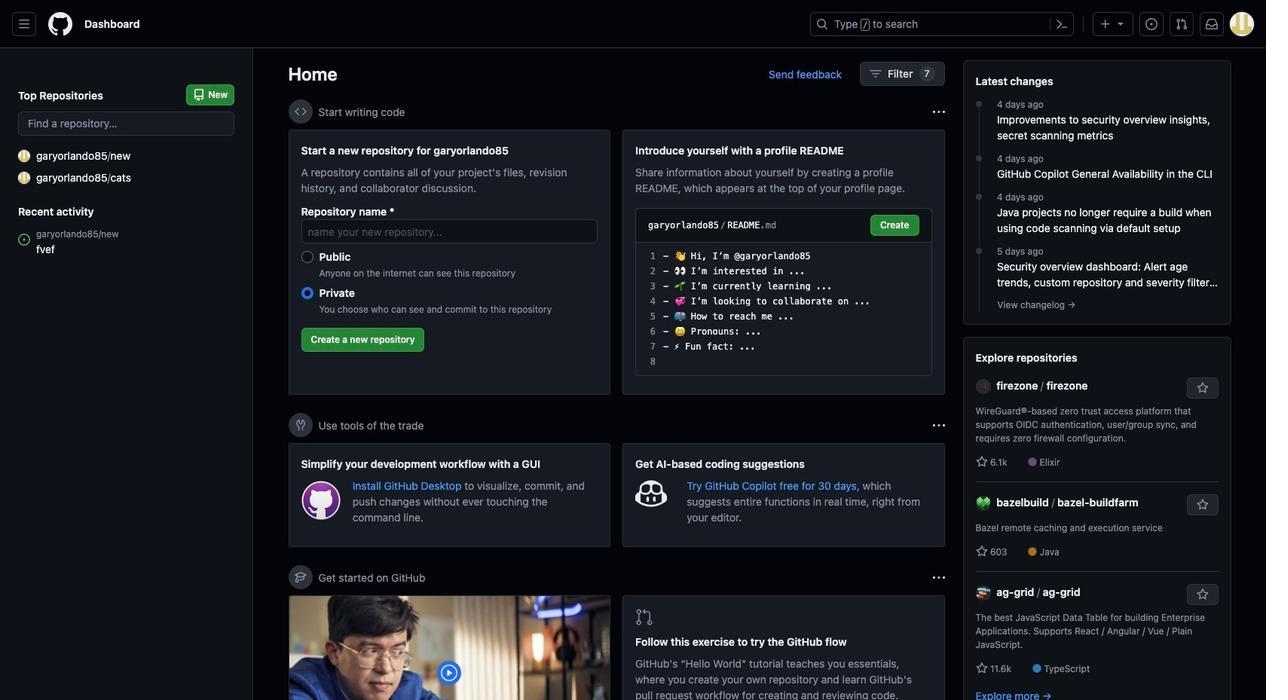 Task type: locate. For each thing, give the bounding box(es) containing it.
1 star image from the top
[[976, 546, 988, 558]]

star image down the @ag-grid profile icon
[[976, 663, 988, 675]]

why am i seeing this? image
[[933, 106, 945, 118], [933, 420, 945, 432], [933, 572, 945, 584]]

3 why am i seeing this? image from the top
[[933, 572, 945, 584]]

triangle down image
[[1115, 17, 1127, 29]]

star this repository image
[[1197, 589, 1209, 601]]

dot fill image
[[973, 98, 985, 110], [973, 245, 985, 257]]

None radio
[[301, 251, 313, 263], [301, 287, 313, 299], [301, 251, 313, 263], [301, 287, 313, 299]]

2 vertical spatial why am i seeing this? image
[[933, 572, 945, 584]]

what is github? image
[[289, 596, 610, 700]]

2 star image from the top
[[976, 663, 988, 675]]

1 vertical spatial dot fill image
[[973, 245, 985, 257]]

1 vertical spatial why am i seeing this? image
[[933, 420, 945, 432]]

notifications image
[[1206, 18, 1218, 30]]

star image up the @ag-grid profile icon
[[976, 546, 988, 558]]

star this repository image for '@bazelbuild profile' icon
[[1197, 499, 1209, 511]]

what is github? element
[[288, 596, 611, 700]]

play image
[[440, 664, 459, 682]]

None submit
[[871, 215, 919, 236]]

why am i seeing this? image for 'introduce yourself with a profile readme' element
[[933, 106, 945, 118]]

1 vertical spatial star image
[[976, 663, 988, 675]]

code image
[[294, 106, 306, 118]]

new image
[[18, 150, 30, 162]]

1 why am i seeing this? image from the top
[[933, 106, 945, 118]]

1 dot fill image from the top
[[973, 98, 985, 110]]

0 vertical spatial dot fill image
[[973, 98, 985, 110]]

git pull request image
[[1176, 18, 1188, 30]]

star image
[[976, 546, 988, 558], [976, 663, 988, 675]]

simplify your development workflow with a gui element
[[288, 443, 611, 547]]

plus image
[[1100, 18, 1112, 30]]

2 star this repository image from the top
[[1197, 499, 1209, 511]]

Find a repository… text field
[[18, 112, 234, 136]]

@bazelbuild profile image
[[976, 496, 991, 511]]

2 dot fill image from the top
[[973, 245, 985, 257]]

1 vertical spatial dot fill image
[[973, 191, 985, 203]]

explore element
[[963, 60, 1231, 700]]

0 vertical spatial dot fill image
[[973, 152, 985, 164]]

none submit inside 'introduce yourself with a profile readme' element
[[871, 215, 919, 236]]

0 vertical spatial why am i seeing this? image
[[933, 106, 945, 118]]

@firezone profile image
[[976, 379, 991, 394]]

1 star this repository image from the top
[[1197, 382, 1209, 394]]

get ai-based coding suggestions element
[[623, 443, 945, 547]]

dot fill image
[[973, 152, 985, 164], [973, 191, 985, 203]]

0 vertical spatial star image
[[976, 546, 988, 558]]

2 why am i seeing this? image from the top
[[933, 420, 945, 432]]

1 vertical spatial star this repository image
[[1197, 499, 1209, 511]]

homepage image
[[48, 12, 72, 36]]

0 vertical spatial star this repository image
[[1197, 382, 1209, 394]]

open issue image
[[18, 234, 30, 246]]

star this repository image
[[1197, 382, 1209, 394], [1197, 499, 1209, 511]]

git pull request image
[[635, 608, 654, 626]]



Task type: vqa. For each thing, say whether or not it's contained in the screenshot.
Manhunter Icon on the top left of page
no



Task type: describe. For each thing, give the bounding box(es) containing it.
introduce yourself with a profile readme element
[[623, 130, 945, 395]]

cats image
[[18, 171, 30, 184]]

filter image
[[870, 68, 882, 80]]

star image for '@bazelbuild profile' icon
[[976, 546, 988, 558]]

1 dot fill image from the top
[[973, 152, 985, 164]]

star image
[[976, 456, 988, 468]]

start a new repository element
[[288, 130, 611, 395]]

why am i seeing this? image for get ai-based coding suggestions element
[[933, 420, 945, 432]]

2 dot fill image from the top
[[973, 191, 985, 203]]

tools image
[[294, 419, 306, 431]]

name your new repository... text field
[[301, 219, 598, 243]]

command palette image
[[1056, 18, 1068, 30]]

github desktop image
[[301, 481, 341, 520]]

Top Repositories search field
[[18, 112, 234, 136]]

@ag-grid profile image
[[976, 586, 991, 601]]

mortar board image
[[294, 571, 306, 583]]

star image for the @ag-grid profile icon
[[976, 663, 988, 675]]

issue opened image
[[1146, 18, 1158, 30]]

star this repository image for @firezone profile image
[[1197, 382, 1209, 394]]

why am i seeing this? image for the try the github flow element
[[933, 572, 945, 584]]

explore repositories navigation
[[963, 337, 1231, 700]]

try the github flow element
[[623, 596, 945, 700]]



